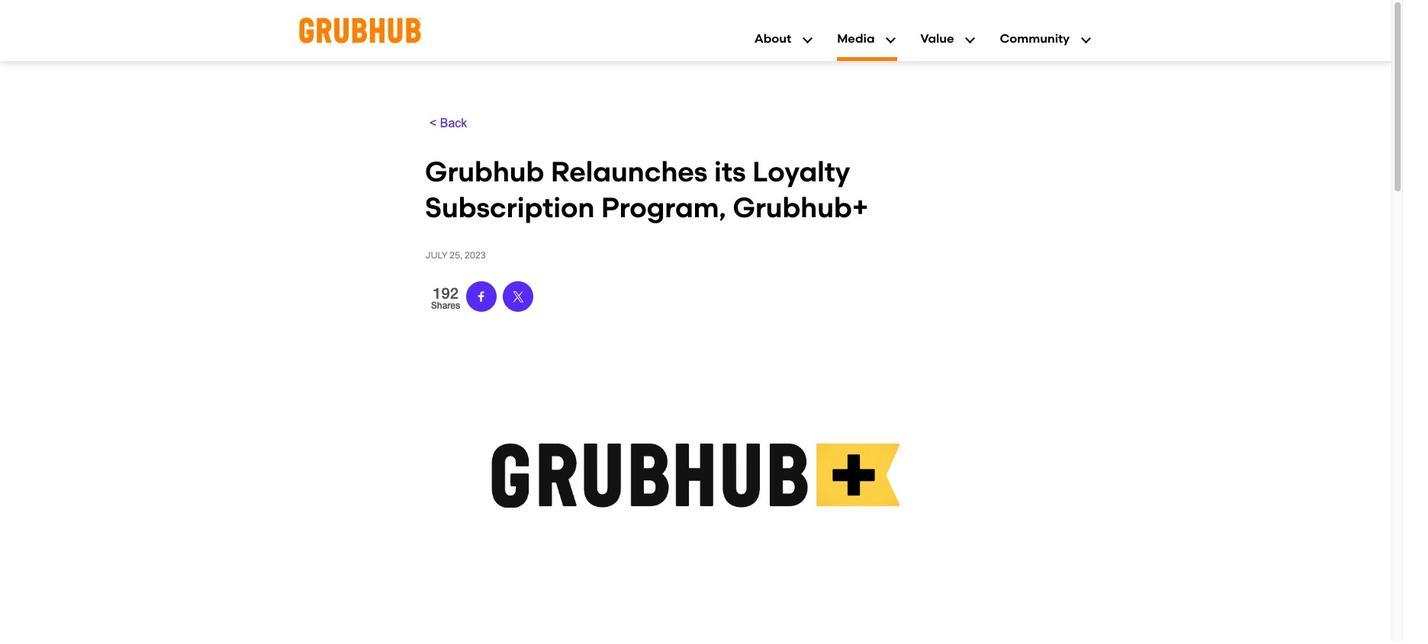 Task type: describe. For each thing, give the bounding box(es) containing it.
about link
[[755, 31, 814, 61]]

25,
[[450, 250, 463, 261]]

subscription
[[425, 191, 595, 224]]

community link
[[1000, 31, 1093, 61]]

relaunches
[[551, 156, 708, 189]]

grubhub+
[[733, 191, 869, 224]]

back
[[440, 117, 467, 130]]

< back
[[430, 117, 467, 130]]

shares
[[431, 300, 460, 311]]

loyalty
[[753, 156, 850, 189]]

about
[[755, 31, 792, 46]]

grubhub
[[425, 156, 544, 189]]

facebook sharing button image
[[474, 289, 489, 304]]

july 25, 2023
[[425, 250, 486, 261]]

community
[[1000, 31, 1070, 46]]



Task type: vqa. For each thing, say whether or not it's contained in the screenshot.
members."
no



Task type: locate. For each thing, give the bounding box(es) containing it.
192
[[433, 284, 459, 302]]

media link
[[837, 31, 898, 61]]

192 shares
[[431, 284, 460, 311]]

2023
[[465, 250, 486, 261]]

value
[[921, 31, 954, 46]]

grubhub relaunches its loyalty subscription program, grubhub+
[[425, 156, 869, 224]]

< back button
[[425, 114, 472, 132]]

july
[[425, 250, 448, 261]]

its
[[714, 156, 746, 189]]

twitter sharing button image
[[511, 289, 526, 304]]

logo image
[[299, 17, 421, 44]]

program,
[[601, 191, 726, 224]]

<
[[430, 117, 437, 130]]

value link
[[921, 31, 977, 61]]

media
[[837, 31, 875, 46]]



